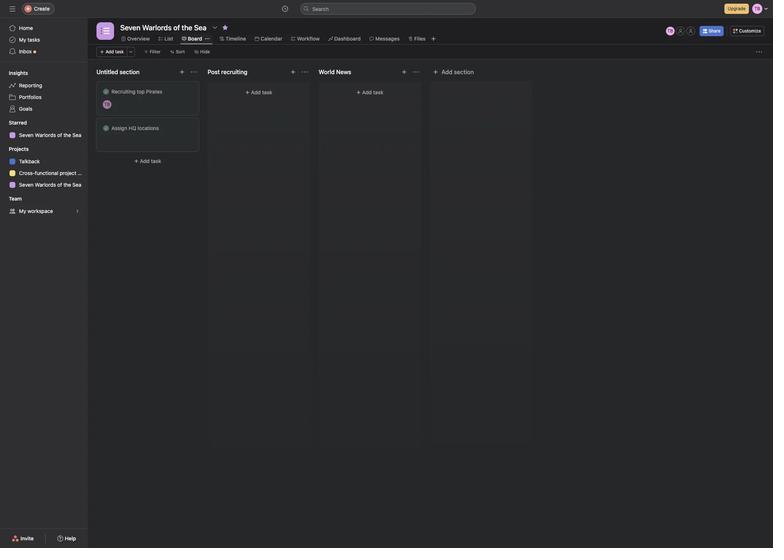Task type: describe. For each thing, give the bounding box(es) containing it.
completed image for recruiting
[[102, 87, 110, 96]]

teams element
[[0, 192, 88, 219]]

my tasks link
[[4, 34, 83, 46]]

cross-functional project plan link
[[4, 168, 88, 179]]

add task image
[[179, 69, 185, 75]]

goals link
[[4, 103, 83, 115]]

portfolios link
[[4, 91, 83, 103]]

warlords for seven warlords of the sea link in starred element
[[35, 132, 56, 138]]

help button
[[53, 533, 81, 546]]

the for seven warlords of the sea link in starred element
[[63, 132, 71, 138]]

my tasks
[[19, 37, 40, 43]]

portfolios
[[19, 94, 42, 100]]

seven warlords of the sea inside projects element
[[19, 182, 81, 188]]

insights
[[9, 70, 28, 76]]

top
[[137, 89, 145, 95]]

completed checkbox for assign
[[102, 124, 110, 133]]

add section
[[442, 69, 474, 75]]

invite
[[20, 536, 34, 542]]

dashboard
[[335, 35, 361, 42]]

completed checkbox for recruiting
[[102, 87, 110, 96]]

list link
[[159, 35, 173, 43]]

invite button
[[7, 533, 38, 546]]

reporting
[[19, 82, 42, 89]]

inbox
[[19, 48, 32, 54]]

files
[[415, 35, 426, 42]]

my workspace
[[19, 208, 53, 214]]

Search tasks, projects, and more text field
[[300, 3, 476, 15]]

my for my workspace
[[19, 208, 26, 214]]

sea inside projects element
[[72, 182, 81, 188]]

post recruiting
[[208, 69, 248, 75]]

world news
[[319, 69, 351, 75]]

completed image for assign
[[102, 124, 110, 133]]

overview link
[[121, 35, 150, 43]]

hide
[[200, 49, 210, 54]]

inbox link
[[4, 46, 83, 57]]

talkback
[[19, 158, 40, 165]]

workflow
[[297, 35, 320, 42]]

my workspace link
[[4, 206, 83, 217]]

recruiting
[[112, 89, 136, 95]]

team button
[[0, 195, 22, 203]]

assign hq locations
[[112, 125, 159, 131]]

add section button
[[430, 65, 477, 79]]

add task image for world news
[[402, 69, 407, 75]]

hide sidebar image
[[10, 6, 15, 12]]

more section actions image for world news
[[413, 69, 419, 75]]

board link
[[182, 35, 202, 43]]

tasks
[[28, 37, 40, 43]]

0 horizontal spatial more actions image
[[129, 50, 133, 54]]

starred element
[[0, 116, 88, 143]]

hq
[[129, 125, 136, 131]]

create button
[[22, 3, 54, 15]]

seven warlords of the sea link inside starred element
[[4, 129, 83, 141]]

1 horizontal spatial tb button
[[666, 27, 675, 35]]

my for my tasks
[[19, 37, 26, 43]]

dashboard link
[[329, 35, 361, 43]]

seven inside starred element
[[19, 132, 33, 138]]



Task type: vqa. For each thing, say whether or not it's contained in the screenshot.
Add items to starred image
no



Task type: locate. For each thing, give the bounding box(es) containing it.
my down team
[[19, 208, 26, 214]]

2 completed checkbox from the top
[[102, 124, 110, 133]]

2 seven warlords of the sea from the top
[[19, 182, 81, 188]]

1 completed checkbox from the top
[[102, 87, 110, 96]]

pirates
[[146, 89, 162, 95]]

timeline link
[[220, 35, 246, 43]]

1 of from the top
[[57, 132, 62, 138]]

2 warlords from the top
[[35, 182, 56, 188]]

customize
[[740, 28, 762, 34]]

add
[[106, 49, 114, 54], [442, 69, 453, 75], [251, 89, 261, 95], [362, 89, 372, 95], [140, 158, 150, 164]]

None text field
[[119, 21, 208, 34]]

tb button
[[666, 27, 675, 35], [103, 100, 112, 109]]

warlords for seven warlords of the sea link inside the projects element
[[35, 182, 56, 188]]

1 more section actions image from the left
[[302, 69, 308, 75]]

upgrade
[[728, 6, 746, 11]]

1 vertical spatial the
[[63, 182, 71, 188]]

1 vertical spatial seven warlords of the sea
[[19, 182, 81, 188]]

warlords down cross-functional project plan link
[[35, 182, 56, 188]]

hide button
[[191, 47, 213, 57]]

seven warlords of the sea link down functional
[[4, 179, 83, 191]]

add tab image
[[431, 36, 437, 42]]

0 horizontal spatial more section actions image
[[302, 69, 308, 75]]

more section actions image left 'world news'
[[302, 69, 308, 75]]

0 horizontal spatial add task image
[[290, 69, 296, 75]]

seven down cross-
[[19, 182, 33, 188]]

workflow link
[[291, 35, 320, 43]]

more actions image down overview link
[[129, 50, 133, 54]]

1 vertical spatial of
[[57, 182, 62, 188]]

global element
[[0, 18, 88, 62]]

0 horizontal spatial tb button
[[103, 100, 112, 109]]

0 vertical spatial seven warlords of the sea link
[[4, 129, 83, 141]]

add task image
[[290, 69, 296, 75], [402, 69, 407, 75]]

1 the from the top
[[63, 132, 71, 138]]

0 vertical spatial of
[[57, 132, 62, 138]]

add inside button
[[442, 69, 453, 75]]

1 vertical spatial completed image
[[102, 124, 110, 133]]

add task
[[106, 49, 124, 54], [251, 89, 273, 95], [362, 89, 384, 95], [140, 158, 161, 164]]

section
[[454, 69, 474, 75]]

1 vertical spatial seven
[[19, 182, 33, 188]]

more section actions image down the files link
[[413, 69, 419, 75]]

workspace
[[28, 208, 53, 214]]

of down cross-functional project plan
[[57, 182, 62, 188]]

list image
[[101, 27, 110, 35]]

projects element
[[0, 143, 88, 192]]

filter button
[[141, 47, 164, 57]]

0 vertical spatial completed checkbox
[[102, 87, 110, 96]]

insights element
[[0, 67, 88, 116]]

0 vertical spatial sea
[[72, 132, 81, 138]]

sea inside starred element
[[72, 132, 81, 138]]

filter
[[150, 49, 161, 54]]

seven warlords of the sea link down the goals link
[[4, 129, 83, 141]]

seven down starred at left top
[[19, 132, 33, 138]]

warlords inside projects element
[[35, 182, 56, 188]]

1 horizontal spatial tb
[[668, 28, 674, 34]]

completed image left recruiting
[[102, 87, 110, 96]]

of inside projects element
[[57, 182, 62, 188]]

home link
[[4, 22, 83, 34]]

1 vertical spatial tb
[[104, 102, 110, 107]]

seven warlords of the sea link
[[4, 129, 83, 141], [4, 179, 83, 191]]

more actions image down customize
[[757, 49, 763, 55]]

1 warlords from the top
[[35, 132, 56, 138]]

tb
[[668, 28, 674, 34], [104, 102, 110, 107]]

the down project
[[63, 182, 71, 188]]

help
[[65, 536, 76, 542]]

completed checkbox left recruiting
[[102, 87, 110, 96]]

insights button
[[0, 69, 28, 77]]

see details, my workspace image
[[75, 209, 80, 214]]

list
[[165, 35, 173, 42]]

projects
[[9, 146, 29, 152]]

sea
[[72, 132, 81, 138], [72, 182, 81, 188]]

more actions image
[[757, 49, 763, 55], [129, 50, 133, 54]]

task
[[115, 49, 124, 54], [262, 89, 273, 95], [373, 89, 384, 95], [151, 158, 161, 164]]

calendar
[[261, 35, 283, 42]]

0 vertical spatial the
[[63, 132, 71, 138]]

cross-functional project plan
[[19, 170, 88, 176]]

1 horizontal spatial more actions image
[[757, 49, 763, 55]]

1 vertical spatial seven warlords of the sea link
[[4, 179, 83, 191]]

seven inside projects element
[[19, 182, 33, 188]]

upgrade button
[[725, 4, 749, 14]]

completed image
[[102, 87, 110, 96], [102, 124, 110, 133]]

add task button
[[97, 47, 127, 57], [212, 86, 306, 99], [323, 86, 417, 99], [97, 155, 199, 168]]

1 vertical spatial sea
[[72, 182, 81, 188]]

tab actions image
[[205, 37, 210, 41]]

2 sea from the top
[[72, 182, 81, 188]]

1 completed image from the top
[[102, 87, 110, 96]]

project
[[60, 170, 76, 176]]

starred
[[9, 120, 27, 126]]

0 vertical spatial my
[[19, 37, 26, 43]]

the inside starred element
[[63, 132, 71, 138]]

projects button
[[0, 146, 29, 153]]

of
[[57, 132, 62, 138], [57, 182, 62, 188]]

more section actions image
[[302, 69, 308, 75], [413, 69, 419, 75]]

0 vertical spatial tb
[[668, 28, 674, 34]]

2 the from the top
[[63, 182, 71, 188]]

locations
[[138, 125, 159, 131]]

Completed checkbox
[[102, 87, 110, 96], [102, 124, 110, 133]]

messages
[[376, 35, 400, 42]]

the down the goals link
[[63, 132, 71, 138]]

my inside global element
[[19, 37, 26, 43]]

warlords down the goals link
[[35, 132, 56, 138]]

the
[[63, 132, 71, 138], [63, 182, 71, 188]]

of down the goals link
[[57, 132, 62, 138]]

remove from starred image
[[222, 25, 228, 30]]

0 vertical spatial warlords
[[35, 132, 56, 138]]

timeline
[[226, 35, 246, 42]]

untitled section
[[97, 69, 140, 75]]

0 vertical spatial seven
[[19, 132, 33, 138]]

calendar link
[[255, 35, 283, 43]]

1 my from the top
[[19, 37, 26, 43]]

share button
[[700, 26, 724, 36]]

1 add task image from the left
[[290, 69, 296, 75]]

2 of from the top
[[57, 182, 62, 188]]

1 vertical spatial my
[[19, 208, 26, 214]]

assign
[[112, 125, 127, 131]]

add task image for post recruiting
[[290, 69, 296, 75]]

1 seven warlords of the sea link from the top
[[4, 129, 83, 141]]

seven warlords of the sea down cross-functional project plan
[[19, 182, 81, 188]]

my left tasks
[[19, 37, 26, 43]]

the for seven warlords of the sea link inside the projects element
[[63, 182, 71, 188]]

show options image
[[212, 25, 218, 30]]

messages link
[[370, 35, 400, 43]]

recruiting top pirates
[[112, 89, 162, 95]]

1 vertical spatial warlords
[[35, 182, 56, 188]]

customize button
[[731, 26, 765, 36]]

0 horizontal spatial tb
[[104, 102, 110, 107]]

board
[[188, 35, 202, 42]]

2 my from the top
[[19, 208, 26, 214]]

cross-
[[19, 170, 35, 176]]

warlords
[[35, 132, 56, 138], [35, 182, 56, 188]]

sort button
[[167, 47, 188, 57]]

2 seven from the top
[[19, 182, 33, 188]]

home
[[19, 25, 33, 31]]

goals
[[19, 106, 32, 112]]

0 vertical spatial seven warlords of the sea
[[19, 132, 81, 138]]

seven warlords of the sea
[[19, 132, 81, 138], [19, 182, 81, 188]]

of inside starred element
[[57, 132, 62, 138]]

2 more section actions image from the left
[[413, 69, 419, 75]]

1 seven from the top
[[19, 132, 33, 138]]

more section actions image
[[191, 69, 197, 75]]

0 vertical spatial completed image
[[102, 87, 110, 96]]

talkback link
[[4, 156, 83, 168]]

1 sea from the top
[[72, 132, 81, 138]]

seven warlords of the sea down the goals link
[[19, 132, 81, 138]]

my
[[19, 37, 26, 43], [19, 208, 26, 214]]

files link
[[409, 35, 426, 43]]

1 horizontal spatial add task image
[[402, 69, 407, 75]]

the inside projects element
[[63, 182, 71, 188]]

more section actions image for post recruiting
[[302, 69, 308, 75]]

share
[[709, 28, 721, 34]]

history image
[[282, 6, 288, 12]]

0 vertical spatial tb button
[[666, 27, 675, 35]]

completed image left assign
[[102, 124, 110, 133]]

1 seven warlords of the sea from the top
[[19, 132, 81, 138]]

seven warlords of the sea link inside projects element
[[4, 179, 83, 191]]

1 horizontal spatial more section actions image
[[413, 69, 419, 75]]

sort
[[176, 49, 185, 54]]

plan
[[78, 170, 88, 176]]

reporting link
[[4, 80, 83, 91]]

create
[[34, 5, 50, 12]]

completed checkbox left assign
[[102, 124, 110, 133]]

2 completed image from the top
[[102, 124, 110, 133]]

warlords inside starred element
[[35, 132, 56, 138]]

starred button
[[0, 119, 27, 127]]

seven warlords of the sea inside starred element
[[19, 132, 81, 138]]

team
[[9, 196, 22, 202]]

functional
[[35, 170, 58, 176]]

1 vertical spatial completed checkbox
[[102, 124, 110, 133]]

seven
[[19, 132, 33, 138], [19, 182, 33, 188]]

2 seven warlords of the sea link from the top
[[4, 179, 83, 191]]

2 add task image from the left
[[402, 69, 407, 75]]

overview
[[127, 35, 150, 42]]

1 vertical spatial tb button
[[103, 100, 112, 109]]

my inside the teams element
[[19, 208, 26, 214]]



